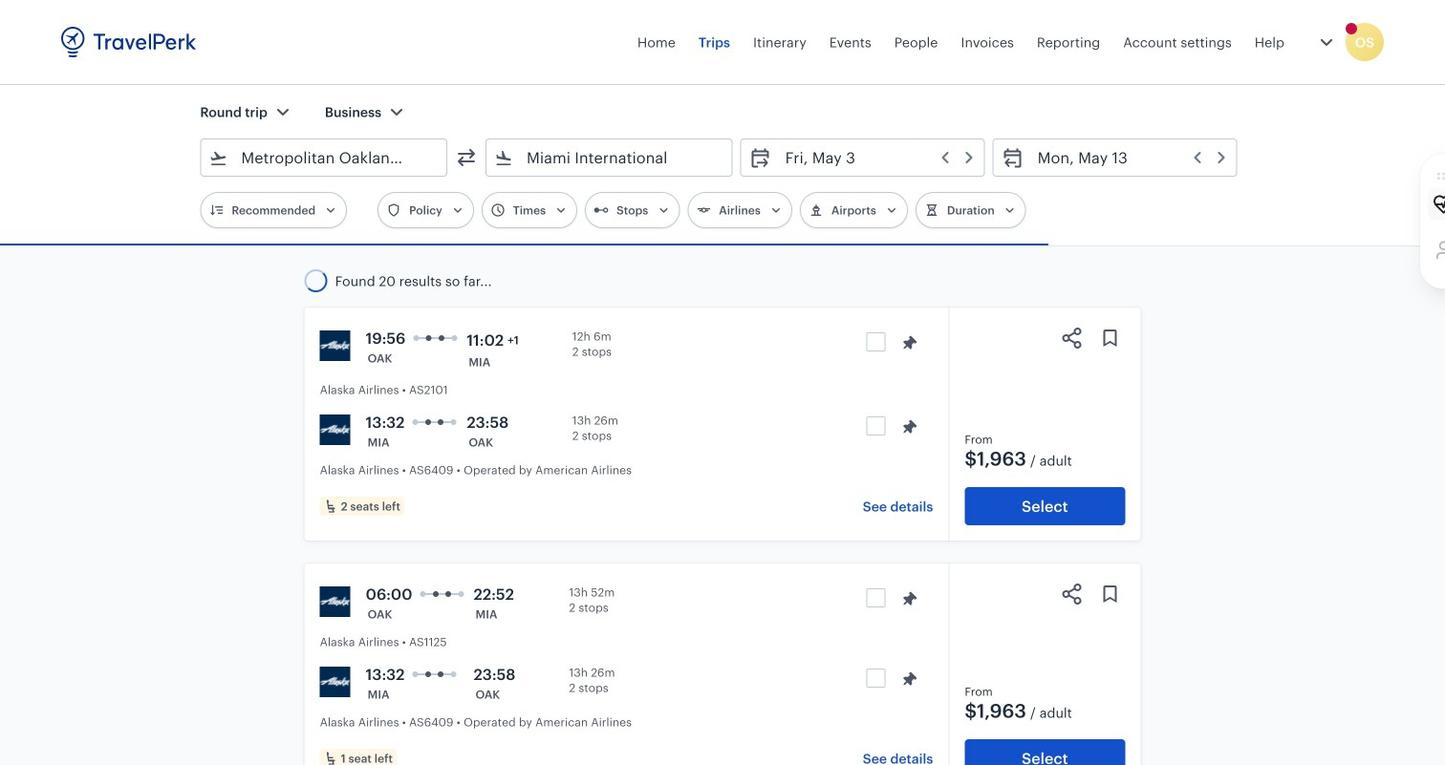 Task type: describe. For each thing, give the bounding box(es) containing it.
Depart field
[[772, 142, 977, 173]]

From search field
[[228, 142, 422, 173]]

To search field
[[513, 142, 707, 173]]

1 alaska airlines image from the top
[[320, 415, 351, 446]]



Task type: vqa. For each thing, say whether or not it's contained in the screenshot.
'Return' field
yes



Task type: locate. For each thing, give the bounding box(es) containing it.
2 vertical spatial alaska airlines image
[[320, 667, 351, 698]]

alaska airlines image
[[320, 415, 351, 446], [320, 587, 351, 618], [320, 667, 351, 698]]

3 alaska airlines image from the top
[[320, 667, 351, 698]]

Return field
[[1025, 142, 1229, 173]]

1 vertical spatial alaska airlines image
[[320, 587, 351, 618]]

0 vertical spatial alaska airlines image
[[320, 415, 351, 446]]

alaska airlines image
[[320, 331, 351, 361]]

2 alaska airlines image from the top
[[320, 587, 351, 618]]



